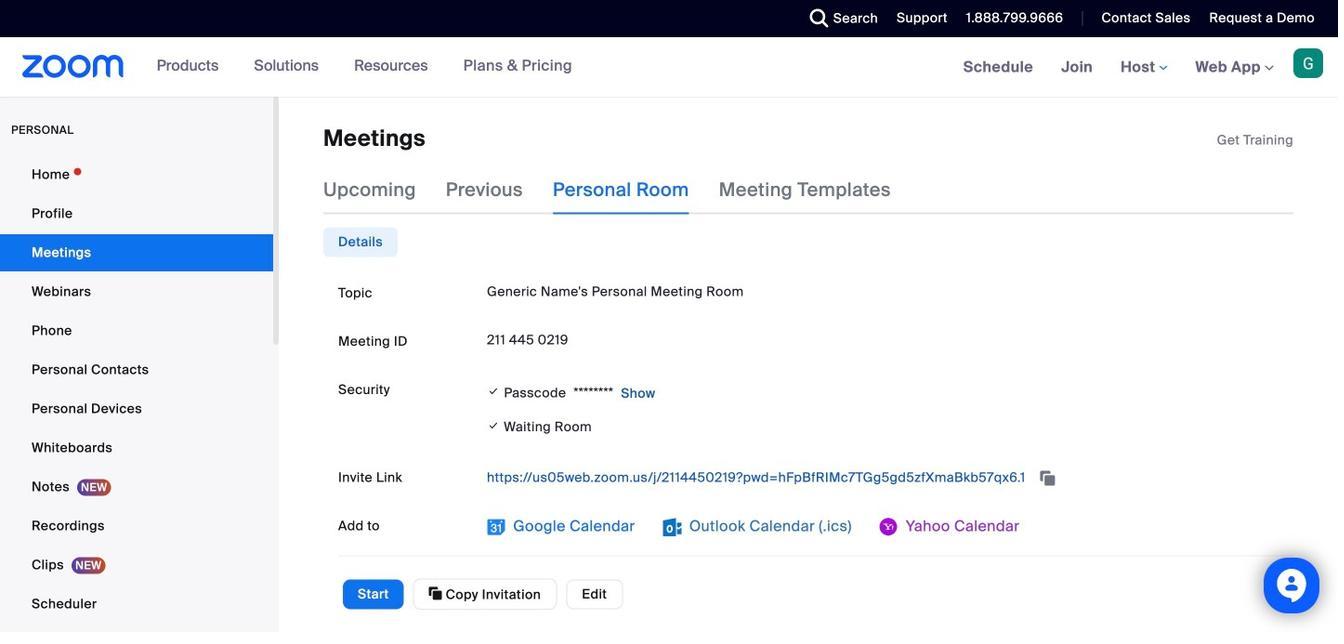 Task type: locate. For each thing, give the bounding box(es) containing it.
tab list
[[323, 227, 398, 257]]

banner
[[0, 37, 1338, 98]]

application
[[1217, 131, 1294, 150], [487, 463, 1279, 493]]

tab
[[323, 227, 398, 257]]

0 vertical spatial checked image
[[487, 382, 500, 401]]

checked image
[[487, 382, 500, 401], [487, 416, 500, 435]]

1 vertical spatial application
[[487, 463, 1279, 493]]

personal menu menu
[[0, 156, 273, 632]]

1 vertical spatial checked image
[[487, 416, 500, 435]]

product information navigation
[[143, 37, 586, 97]]



Task type: vqa. For each thing, say whether or not it's contained in the screenshot.
"Personal Menu" menu
yes



Task type: describe. For each thing, give the bounding box(es) containing it.
add to google calendar image
[[487, 518, 506, 536]]

copy image
[[429, 585, 442, 602]]

2 checked image from the top
[[487, 416, 500, 435]]

zoom logo image
[[22, 55, 124, 78]]

tabs of meeting tab list
[[323, 166, 921, 214]]

add to yahoo calendar image
[[880, 518, 899, 536]]

add to outlook calendar (.ics) image
[[663, 518, 682, 536]]

meetings navigation
[[950, 37, 1338, 98]]

0 vertical spatial application
[[1217, 131, 1294, 150]]

1 checked image from the top
[[487, 382, 500, 401]]

profile picture image
[[1294, 48, 1324, 78]]



